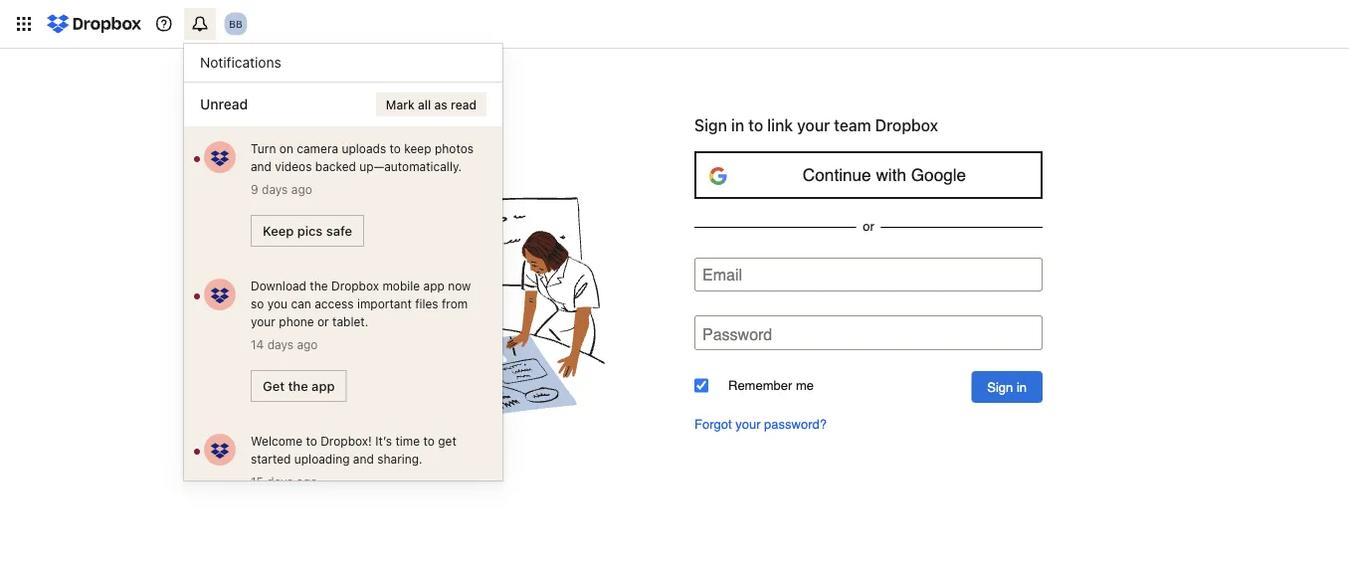 Task type: locate. For each thing, give the bounding box(es) containing it.
1 vertical spatial and
[[353, 452, 374, 466]]

mark all as read
[[386, 98, 477, 111]]

the
[[310, 279, 328, 293], [288, 379, 308, 394]]

0 vertical spatial or
[[863, 219, 874, 234]]

or down access
[[317, 314, 329, 328]]

ago inside welcome to dropbox! it's time to get started uploading and sharing. 15 days ago
[[297, 475, 318, 489]]

your right forgot
[[736, 417, 761, 431]]

1 vertical spatial dropbox
[[331, 279, 379, 293]]

ago inside download the dropbox mobile app now so you can access important files from your phone or tablet. 14 days ago
[[297, 337, 318, 351]]

Remember me checkbox
[[695, 379, 708, 393]]

1 horizontal spatial your
[[736, 417, 761, 431]]

0 horizontal spatial in
[[731, 116, 744, 135]]

videos
[[275, 159, 312, 173]]

with
[[876, 165, 906, 185]]

to
[[748, 116, 763, 135], [390, 141, 401, 155], [306, 434, 317, 448], [423, 434, 435, 448]]

photos
[[435, 141, 474, 155]]

app up the files
[[423, 279, 445, 293]]

0 vertical spatial and
[[251, 159, 272, 173]]

days inside download the dropbox mobile app now so you can access important files from your phone or tablet. 14 days ago
[[267, 337, 294, 351]]

1 vertical spatial ago
[[297, 337, 318, 351]]

download the dropbox mobile app now so you can access important files from your phone or tablet. 14 days ago
[[251, 279, 471, 351]]

to inside 'turn on camera uploads to keep photos and videos backed up—automatically. 9 days ago'
[[390, 141, 401, 155]]

Email email field
[[695, 258, 1043, 292]]

password?
[[764, 417, 827, 431]]

your down so
[[251, 314, 276, 328]]

keep pics safe button
[[251, 215, 364, 247]]

the inside download the dropbox mobile app now so you can access important files from your phone or tablet. 14 days ago
[[310, 279, 328, 293]]

sign in
[[987, 380, 1027, 395]]

Password password field
[[695, 315, 1043, 350]]

1 vertical spatial days
[[267, 337, 294, 351]]

phone
[[279, 314, 314, 328]]

ago inside 'turn on camera uploads to keep photos and videos backed up—automatically. 9 days ago'
[[291, 182, 312, 196]]

you
[[267, 297, 288, 310]]

15
[[251, 475, 264, 489]]

keep
[[263, 223, 294, 238]]

welcome
[[251, 434, 303, 448]]

days right 9
[[262, 182, 288, 196]]

on
[[279, 141, 293, 155]]

1 horizontal spatial app
[[423, 279, 445, 293]]

or up "email" email field
[[863, 219, 874, 234]]

get the app button
[[251, 370, 347, 402]]

and
[[251, 159, 272, 173], [353, 452, 374, 466]]

days right 14
[[267, 337, 294, 351]]

sign for sign in
[[987, 380, 1013, 395]]

turn on camera uploads to keep photos and videos backed up—automatically. 9 days ago
[[251, 141, 474, 196]]

can
[[291, 297, 311, 310]]

forgot your password?
[[695, 417, 827, 431]]

2 horizontal spatial your
[[797, 116, 830, 135]]

0 vertical spatial app
[[423, 279, 445, 293]]

turn on camera uploads to keep photos and videos backed up—automatically. button
[[251, 139, 483, 175]]

0 horizontal spatial the
[[288, 379, 308, 394]]

1 horizontal spatial in
[[1017, 380, 1027, 395]]

1 vertical spatial app
[[312, 379, 335, 394]]

1 vertical spatial or
[[317, 314, 329, 328]]

days inside 'turn on camera uploads to keep photos and videos backed up—automatically. 9 days ago'
[[262, 182, 288, 196]]

welcome to dropbox! it's time to get started uploading and sharing. 15 days ago
[[251, 434, 456, 489]]

0 vertical spatial days
[[262, 182, 288, 196]]

the for download
[[310, 279, 328, 293]]

1 horizontal spatial sign
[[987, 380, 1013, 395]]

0 horizontal spatial and
[[251, 159, 272, 173]]

the inside button
[[288, 379, 308, 394]]

in inside button
[[1017, 380, 1027, 395]]

2 vertical spatial days
[[267, 475, 293, 489]]

to left keep
[[390, 141, 401, 155]]

continue with google
[[803, 165, 966, 185]]

0 vertical spatial dropbox
[[875, 116, 938, 135]]

days inside welcome to dropbox! it's time to get started uploading and sharing. 15 days ago
[[267, 475, 293, 489]]

link
[[767, 116, 793, 135]]

0 horizontal spatial dropbox
[[331, 279, 379, 293]]

dropbox logo - go to the homepage image
[[40, 8, 148, 40]]

get the app
[[263, 379, 335, 394]]

1 vertical spatial sign
[[987, 380, 1013, 395]]

ago for on
[[291, 182, 312, 196]]

ago
[[291, 182, 312, 196], [297, 337, 318, 351], [297, 475, 318, 489]]

1 vertical spatial in
[[1017, 380, 1027, 395]]

app right get
[[312, 379, 335, 394]]

dropbox up access
[[331, 279, 379, 293]]

14
[[251, 337, 264, 351]]

continue
[[803, 165, 871, 185]]

0 horizontal spatial or
[[317, 314, 329, 328]]

keep pics safe
[[263, 223, 352, 238]]

0 horizontal spatial sign
[[695, 116, 727, 135]]

0 vertical spatial the
[[310, 279, 328, 293]]

keep
[[404, 141, 431, 155]]

1 vertical spatial the
[[288, 379, 308, 394]]

the right get
[[288, 379, 308, 394]]

and down turn
[[251, 159, 272, 173]]

ago down uploading in the bottom left of the page
[[297, 475, 318, 489]]

1 vertical spatial your
[[251, 314, 276, 328]]

0 horizontal spatial app
[[312, 379, 335, 394]]

1 horizontal spatial or
[[863, 219, 874, 234]]

or inside download the dropbox mobile app now so you can access important files from your phone or tablet. 14 days ago
[[317, 314, 329, 328]]

as
[[434, 98, 448, 111]]

or
[[863, 219, 874, 234], [317, 314, 329, 328]]

1 horizontal spatial dropbox
[[875, 116, 938, 135]]

days right the 15
[[267, 475, 293, 489]]

days
[[262, 182, 288, 196], [267, 337, 294, 351], [267, 475, 293, 489]]

and down dropbox!
[[353, 452, 374, 466]]

remember
[[728, 378, 792, 393]]

the up access
[[310, 279, 328, 293]]

google
[[911, 165, 966, 185]]

0 vertical spatial in
[[731, 116, 744, 135]]

1 horizontal spatial and
[[353, 452, 374, 466]]

time
[[396, 434, 420, 448]]

days for turn on camera uploads to keep photos and videos backed up—automatically. 9 days ago
[[262, 182, 288, 196]]

sharing.
[[377, 452, 423, 466]]

your
[[797, 116, 830, 135], [251, 314, 276, 328], [736, 417, 761, 431]]

uploading
[[294, 452, 350, 466]]

sign in button
[[971, 371, 1043, 403]]

your right 'link' on the right of the page
[[797, 116, 830, 135]]

notifications
[[200, 54, 281, 71]]

me
[[796, 378, 814, 393]]

days for welcome to dropbox! it's time to get started uploading and sharing. 15 days ago
[[267, 475, 293, 489]]

remember me
[[728, 378, 814, 393]]

to left get
[[423, 434, 435, 448]]

to left 'link' on the right of the page
[[748, 116, 763, 135]]

0 vertical spatial sign
[[695, 116, 727, 135]]

in
[[731, 116, 744, 135], [1017, 380, 1027, 395]]

read
[[451, 98, 477, 111]]

sign inside button
[[987, 380, 1013, 395]]

0 horizontal spatial your
[[251, 314, 276, 328]]

welcome to dropbox! it's time to get started uploading and sharing. button
[[251, 432, 483, 468]]

2 vertical spatial ago
[[297, 475, 318, 489]]

ago down phone
[[297, 337, 318, 351]]

in for sign in to link your team dropbox
[[731, 116, 744, 135]]

dropbox up with on the top right of the page
[[875, 116, 938, 135]]

dropbox
[[875, 116, 938, 135], [331, 279, 379, 293]]

ago down videos
[[291, 182, 312, 196]]

sign
[[695, 116, 727, 135], [987, 380, 1013, 395]]

from
[[442, 297, 468, 310]]

team
[[834, 116, 871, 135]]

0 vertical spatial ago
[[291, 182, 312, 196]]

mobile
[[382, 279, 420, 293]]

up—automatically.
[[360, 159, 462, 173]]

1 horizontal spatial the
[[310, 279, 328, 293]]

mark
[[386, 98, 415, 111]]

app
[[423, 279, 445, 293], [312, 379, 335, 394]]



Task type: describe. For each thing, give the bounding box(es) containing it.
uploads
[[342, 141, 386, 155]]

download
[[251, 279, 306, 293]]

and inside welcome to dropbox! it's time to get started uploading and sharing. 15 days ago
[[353, 452, 374, 466]]

2 vertical spatial your
[[736, 417, 761, 431]]

forgot
[[695, 417, 732, 431]]

email
[[703, 265, 742, 284]]

unread
[[200, 96, 248, 112]]

dropbox inside download the dropbox mobile app now so you can access important files from your phone or tablet. 14 days ago
[[331, 279, 379, 293]]

ago for to
[[297, 475, 318, 489]]

turn
[[251, 141, 276, 155]]

password
[[703, 325, 772, 343]]

sign for sign in to link your team dropbox
[[695, 116, 727, 135]]

to up uploading in the bottom left of the page
[[306, 434, 317, 448]]

pics
[[297, 223, 323, 238]]

in for sign in
[[1017, 380, 1027, 395]]

mark all as read button
[[376, 93, 487, 116]]

download the dropbox mobile app now so you can access important files from your phone or tablet. button
[[251, 277, 483, 330]]

camera
[[297, 141, 338, 155]]

safe
[[326, 223, 352, 238]]

global header element
[[0, 0, 1349, 49]]

get
[[263, 379, 285, 394]]

all
[[418, 98, 431, 111]]

get
[[438, 434, 456, 448]]

your inside download the dropbox mobile app now so you can access important files from your phone or tablet. 14 days ago
[[251, 314, 276, 328]]

app inside download the dropbox mobile app now so you can access important files from your phone or tablet. 14 days ago
[[423, 279, 445, 293]]

sign in to link your team dropbox
[[695, 116, 938, 135]]

so
[[251, 297, 264, 310]]

0 vertical spatial your
[[797, 116, 830, 135]]

backed
[[315, 159, 356, 173]]

tablet.
[[332, 314, 368, 328]]

it's
[[375, 434, 392, 448]]

continue with google button
[[695, 151, 1043, 199]]

important
[[357, 297, 412, 310]]

app inside button
[[312, 379, 335, 394]]

the for get
[[288, 379, 308, 394]]

files
[[415, 297, 438, 310]]

started
[[251, 452, 291, 466]]

dropbox!
[[321, 434, 372, 448]]

now
[[448, 279, 471, 293]]

forgot your password? link
[[695, 417, 1043, 431]]

and inside 'turn on camera uploads to keep photos and videos backed up—automatically. 9 days ago'
[[251, 159, 272, 173]]

access
[[315, 297, 354, 310]]

9
[[251, 182, 258, 196]]



Task type: vqa. For each thing, say whether or not it's contained in the screenshot.
list item
no



